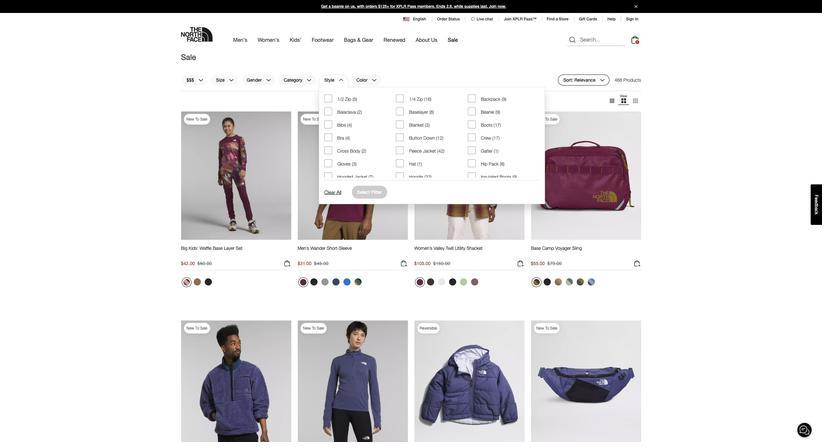 Task type: vqa. For each thing, say whether or not it's contained in the screenshot.
Cave Blue icon in option
no



Task type: locate. For each thing, give the bounding box(es) containing it.
0 horizontal spatial zip
[[345, 96, 352, 102]]

shady blue image
[[333, 278, 340, 286]]

Sulphur Moss/New Taupe Green radio
[[576, 277, 586, 287]]

(17) right crew
[[493, 135, 500, 141]]

base camp voyager sling image
[[531, 111, 642, 240]]

(4) right bibs at the left
[[348, 122, 352, 128]]

Indigo Stone/Steel Blue/Shady Blue radio
[[587, 277, 597, 287]]

(3) right blanket
[[425, 122, 430, 128]]

1 horizontal spatial (3)
[[425, 122, 430, 128]]

0 horizontal spatial tnf black image
[[311, 278, 318, 286]]

gift cards link
[[580, 17, 598, 21]]

hip pack (8)
[[481, 161, 505, 167]]

sale for men's wander short-sleeve image
[[317, 117, 324, 122]]

while
[[454, 4, 464, 9]]

Optic Blue radio
[[342, 277, 352, 287]]

0 vertical spatial xplr
[[397, 4, 407, 9]]

(8) up blanket (3) link
[[430, 109, 434, 115]]

set
[[236, 245, 243, 251]]

TNF Black/TNF White radio
[[543, 277, 553, 287]]

bra (4) element
[[338, 135, 350, 141]]

e
[[815, 198, 820, 200], [815, 200, 820, 203]]

1 vertical spatial xplr
[[513, 17, 523, 21]]

Coal Brown radio
[[426, 277, 436, 287]]

baselayer (8) element
[[410, 109, 434, 115]]

1 horizontal spatial tnf black radio
[[309, 277, 319, 287]]

$$$
[[187, 77, 194, 83]]

kids' link
[[290, 31, 302, 49]]

0 vertical spatial join
[[490, 4, 497, 9]]

dark sage/misty sage image
[[566, 278, 573, 286]]

boots (17) link
[[468, 121, 540, 128]]

1 horizontal spatial (1)
[[494, 148, 499, 154]]

sign
[[627, 17, 635, 21]]

renewed
[[384, 37, 406, 43]]

(9) up "beanie (9)" link
[[502, 96, 507, 102]]

1 vertical spatial boots
[[500, 174, 512, 180]]

$choose color$ option group
[[181, 277, 214, 290], [298, 277, 364, 290], [415, 277, 481, 290], [531, 277, 598, 290]]

sale for big kids' waffle base layer set image at the left
[[200, 117, 208, 122]]

women's sunriser ¼-zip image
[[298, 320, 408, 442]]

2 tnf black radio from the left
[[309, 277, 319, 287]]

gloves (3)
[[338, 161, 357, 167]]

(4) for bra (4)
[[346, 135, 350, 141]]

orders
[[366, 4, 377, 9]]

a up the k
[[815, 208, 820, 210]]

tnf black radio right utility brown camo texture small print option
[[203, 277, 214, 287]]

1 vertical spatial join
[[505, 17, 512, 21]]

baby reversible perrito hooded jacket image
[[415, 320, 525, 442]]

new to sale for base camp voyager sling image
[[537, 117, 558, 122]]

jacket left (42)
[[423, 148, 436, 154]]

balaclava (2)
[[338, 109, 362, 115]]

sale for base camp voyager sling image
[[551, 117, 558, 122]]

color
[[357, 77, 368, 83]]

(3) inside gloves (3) element
[[352, 161, 357, 167]]

live
[[477, 17, 485, 21]]

to for base camp voyager sling image
[[546, 117, 550, 122]]

tnf black radio right boysenberry option
[[309, 277, 319, 287]]

1 horizontal spatial a
[[556, 17, 558, 21]]

1/2 zip (5) element
[[338, 96, 358, 102]]

new for men's wander short-sleeve image
[[303, 117, 311, 122]]

tnf black image right gardenia white icon
[[449, 278, 457, 286]]

0 horizontal spatial xplr
[[397, 4, 407, 9]]

short-
[[327, 245, 339, 251]]

tnf black image inside option
[[311, 278, 318, 286]]

1 horizontal spatial (9)
[[502, 96, 507, 102]]

(17)
[[494, 122, 501, 128], [493, 135, 500, 141]]

fawn grey large halfdome shadow plaid image
[[471, 278, 479, 286]]

gloves
[[338, 161, 351, 167]]

last.
[[481, 4, 488, 9]]

camp
[[543, 245, 555, 251]]

order status link
[[438, 17, 460, 21]]

size
[[216, 77, 225, 83]]

new for men's extreme pile pullover image
[[187, 326, 194, 331]]

new to sale for women's sunriser ¼-zip image
[[303, 326, 324, 331]]

(9) for beanie (9)
[[496, 109, 501, 115]]

blanket (3) link
[[397, 121, 468, 128]]

1/4 zip (16)
[[410, 96, 432, 102]]

cross body (2) element
[[338, 148, 367, 154]]

(17) for boots (17)
[[494, 122, 501, 128]]

all
[[337, 189, 342, 195]]

new to sale for men's wander short-sleeve image
[[303, 117, 324, 122]]

0 horizontal spatial (8)
[[430, 109, 434, 115]]

1 horizontal spatial (8)
[[500, 161, 505, 167]]

(4)
[[348, 122, 352, 128], [346, 135, 350, 141]]

sort:
[[564, 77, 574, 83]]

0 vertical spatial (8)
[[430, 109, 434, 115]]

(9) for backpack (9)
[[502, 96, 507, 102]]

gender button
[[241, 75, 276, 86]]

tnf black image right boysenberry option
[[311, 278, 318, 286]]

down
[[424, 135, 435, 141]]

live chat
[[477, 17, 493, 21]]

0 horizontal spatial (1)
[[418, 161, 422, 167]]

tnf black/tnf white image
[[544, 278, 551, 286]]

Shady Blue radio
[[331, 277, 341, 287]]

1 vertical spatial (17)
[[493, 135, 500, 141]]

a inside get a beanie on us, with orders $125+ for xplr pass members. ends 2.6, while supplies last. join now. link
[[329, 4, 331, 9]]

$choose color$ option group for $79.00
[[531, 277, 598, 290]]

tnf black image
[[205, 278, 212, 286]]

f
[[815, 195, 820, 198]]

to for women's sunriser ¼-zip image
[[312, 326, 316, 331]]

1 vertical spatial (3)
[[352, 161, 357, 167]]

view list box
[[607, 94, 642, 108]]

reversible
[[420, 326, 437, 331]]

1 vertical spatial a
[[556, 17, 558, 21]]

Almond Butter/Utility Brown radio
[[554, 277, 564, 287]]

bibs (4)
[[338, 122, 352, 128]]

about
[[416, 37, 430, 43]]

0 vertical spatial a
[[329, 4, 331, 9]]

0 horizontal spatial jacket
[[355, 174, 368, 180]]

0 vertical spatial (17)
[[494, 122, 501, 128]]

a for beanie
[[329, 4, 331, 9]]

2 base from the left
[[531, 245, 541, 251]]

pass™
[[524, 17, 537, 21]]

base inside 'button'
[[213, 245, 223, 251]]

to for men's wander short-sleeve image
[[312, 117, 316, 122]]

join right last.
[[490, 4, 497, 9]]

jacket for fleece
[[423, 148, 436, 154]]

xplr left pass™
[[513, 17, 523, 21]]

insulated boots (9) link
[[468, 173, 540, 180]]

beanie
[[481, 109, 495, 115]]

1 link
[[630, 35, 641, 45]]

hoodie (22) element
[[410, 174, 432, 180]]

1 vertical spatial (8)
[[500, 161, 505, 167]]

men's wander short-sleeve image
[[298, 111, 408, 240]]

Meld Grey Heather radio
[[320, 277, 330, 287]]

find
[[547, 17, 555, 21]]

1 vertical spatial jacket
[[355, 174, 368, 180]]

boots (17)
[[481, 122, 501, 128]]

men's
[[298, 245, 309, 251]]

(1) right hat
[[418, 161, 422, 167]]

bra
[[338, 135, 344, 141]]

renewed link
[[384, 31, 406, 49]]

1 vertical spatial (2)
[[362, 148, 367, 154]]

hat
[[410, 161, 416, 167]]

insulated boots (9)
[[481, 174, 518, 180]]

2 vertical spatial (9)
[[513, 174, 518, 180]]

gardenia white image
[[438, 278, 446, 286]]

e up d
[[815, 198, 820, 200]]

468 products status
[[615, 75, 642, 86]]

0 horizontal spatial a
[[329, 4, 331, 9]]

e up b
[[815, 200, 820, 203]]

sort: relevance button
[[558, 75, 610, 86]]

1 horizontal spatial boots
[[500, 174, 512, 180]]

1 $choose color$ option group from the left
[[181, 277, 214, 290]]

(2) inside cross body (2) element
[[362, 148, 367, 154]]

(8)
[[430, 109, 434, 115], [500, 161, 505, 167]]

english link
[[404, 16, 427, 22]]

2 horizontal spatial a
[[815, 208, 820, 210]]

1 zip from the left
[[345, 96, 352, 102]]

order status
[[438, 17, 460, 21]]

to
[[195, 117, 199, 122], [312, 117, 316, 122], [546, 117, 550, 122], [195, 326, 199, 331], [312, 326, 316, 331], [546, 326, 550, 331]]

(9) down hip pack (8) link
[[513, 174, 518, 180]]

0 vertical spatial (3)
[[425, 122, 430, 128]]

0 vertical spatial (4)
[[348, 122, 352, 128]]

sale for women's sunriser ¼-zip image
[[317, 326, 324, 331]]

indigo stone/steel blue/shady blue image
[[588, 278, 595, 286]]

f e e d b a c k
[[815, 195, 820, 215]]

3 $choose color$ option group from the left
[[415, 277, 481, 290]]

1 tnf black image from the left
[[311, 278, 318, 286]]

TNF Black radio
[[203, 277, 214, 287], [309, 277, 319, 287]]

(9) right beanie
[[496, 109, 501, 115]]

(4) right bra
[[346, 135, 350, 141]]

1 horizontal spatial tnf black image
[[449, 278, 457, 286]]

2 vertical spatial a
[[815, 208, 820, 210]]

zip right 1/4
[[417, 96, 423, 102]]

0 horizontal spatial base
[[213, 245, 223, 251]]

sulphur moss/new taupe green image
[[577, 278, 584, 286]]

0 horizontal spatial tnf black radio
[[203, 277, 214, 287]]

base left camp
[[531, 245, 541, 251]]

gloves (3) link
[[325, 160, 397, 167]]

boots up crew
[[481, 122, 493, 128]]

2 $choose color$ option group from the left
[[298, 277, 364, 290]]

1 vertical spatial (4)
[[346, 135, 350, 141]]

gloves (3) element
[[338, 161, 357, 167]]

boots down hip pack (8) link
[[500, 174, 512, 180]]

1 vertical spatial (9)
[[496, 109, 501, 115]]

(1) right gaiter
[[494, 148, 499, 154]]

meld grey heather image
[[322, 278, 329, 286]]

1 horizontal spatial xplr
[[513, 17, 523, 21]]

zip left (5)
[[345, 96, 352, 102]]

1 horizontal spatial base
[[531, 245, 541, 251]]

a right get
[[329, 4, 331, 9]]

1 tnf black radio from the left
[[203, 277, 214, 287]]

get a beanie on us, with orders $125+ for xplr pass members. ends 2.6, while supplies last. join now.
[[321, 4, 507, 9]]

0 horizontal spatial (3)
[[352, 161, 357, 167]]

1 base from the left
[[213, 245, 223, 251]]

0 vertical spatial boots
[[481, 122, 493, 128]]

button down (12)
[[410, 135, 444, 141]]

0 vertical spatial jacket
[[423, 148, 436, 154]]

1 horizontal spatial jacket
[[423, 148, 436, 154]]

us
[[432, 37, 438, 43]]

hoodie
[[410, 174, 424, 180]]

us,
[[351, 4, 356, 9]]

$choose color$ option group for $45.00
[[298, 277, 364, 290]]

sale for men's extreme pile pullover image
[[200, 326, 208, 331]]

women's link
[[258, 31, 280, 49]]

base left layer
[[213, 245, 223, 251]]

tnf black image
[[311, 278, 318, 286], [449, 278, 457, 286]]

search all image
[[569, 36, 577, 44]]

jacket left (7)
[[355, 174, 368, 180]]

1 vertical spatial (1)
[[418, 161, 422, 167]]

1 horizontal spatial join
[[505, 17, 512, 21]]

order
[[438, 17, 448, 21]]

0 vertical spatial (1)
[[494, 148, 499, 154]]

(3) inside blanket (3) element
[[425, 122, 430, 128]]

blanket (3) element
[[410, 122, 430, 128]]

a right "find"
[[556, 17, 558, 21]]

0 vertical spatial (2)
[[358, 109, 362, 115]]

(1) for gaiter (1)
[[494, 148, 499, 154]]

now.
[[498, 4, 507, 9]]

to for lumbnical—s image
[[546, 326, 550, 331]]

women's
[[415, 245, 433, 251]]

lumbnical—s image
[[531, 320, 642, 442]]

(3) right gloves
[[352, 161, 357, 167]]

0 horizontal spatial (9)
[[496, 109, 501, 115]]

0 horizontal spatial join
[[490, 4, 497, 9]]

join down 'now.' at top
[[505, 17, 512, 21]]

Boysenberry radio
[[299, 277, 308, 287]]

(2) up bibs (4) link on the top of the page
[[358, 109, 362, 115]]

help link
[[608, 17, 616, 21]]

$$$ button
[[181, 75, 208, 86]]

cross body (2)
[[338, 148, 367, 154]]

2 zip from the left
[[417, 96, 423, 102]]

(2) right the body
[[362, 148, 367, 154]]

balaclava
[[338, 109, 356, 115]]

xplr right for
[[397, 4, 407, 9]]

boots (17) element
[[481, 122, 501, 128]]

0 vertical spatial (9)
[[502, 96, 507, 102]]

hip pack (8) link
[[468, 160, 540, 167]]

1/4 zip (16) element
[[410, 96, 432, 102]]

xplr
[[397, 4, 407, 9], [513, 17, 523, 21]]

base
[[213, 245, 223, 251], [531, 245, 541, 251]]

blanket
[[410, 122, 424, 128]]

crew (17) element
[[481, 135, 500, 141]]

2 tnf black image from the left
[[449, 278, 457, 286]]

1 horizontal spatial zip
[[417, 96, 423, 102]]

beanie (9) element
[[481, 109, 501, 115]]

(8) right pack
[[500, 161, 505, 167]]

body
[[350, 148, 361, 154]]

(17) up crew (17) link
[[494, 122, 501, 128]]

4 $choose color$ option group from the left
[[531, 277, 598, 290]]



Task type: describe. For each thing, give the bounding box(es) containing it.
women's
[[258, 37, 280, 43]]

bra (4) link
[[325, 134, 397, 141]]

voyager
[[556, 245, 572, 251]]

f e e d b a c k button
[[812, 185, 823, 225]]

optic blue image
[[344, 278, 351, 286]]

$79.00
[[548, 261, 562, 266]]

boysenberry/sulphur moss image
[[534, 279, 540, 286]]

crew (17) link
[[468, 134, 540, 141]]

supplies
[[465, 4, 480, 9]]

boysenberry image
[[300, 279, 307, 286]]

hat (1) element
[[410, 161, 422, 167]]

Utility Brown Camo Texture Small Print radio
[[192, 277, 203, 287]]

new to sale for big kids' waffle base layer set image at the left
[[187, 117, 208, 122]]

big kids' waffle base layer set image
[[181, 111, 291, 240]]

about us link
[[416, 31, 438, 49]]

english
[[413, 17, 427, 21]]

new to sale for men's extreme pile pullover image
[[187, 326, 208, 331]]

boysenberry large halfdome shadow plaid image
[[417, 279, 423, 286]]

view button
[[618, 94, 630, 108]]

hooded jacket (7)
[[338, 174, 374, 180]]

hooded jacket (7) element
[[338, 174, 374, 180]]

0 horizontal spatial boots
[[481, 122, 493, 128]]

relevance
[[575, 77, 596, 83]]

style button
[[319, 75, 349, 86]]

gaiter
[[481, 148, 493, 154]]

$55.00
[[531, 261, 545, 266]]

hoodie (22) link
[[397, 173, 468, 180]]

bags
[[344, 37, 356, 43]]

baselayer (8)
[[410, 109, 434, 115]]

Misty Sage Icon Plaid 2 radio
[[459, 277, 469, 287]]

beanie
[[332, 4, 344, 9]]

$choose color$ option group for $60.00
[[181, 277, 214, 290]]

select filter
[[357, 190, 382, 195]]

(12)
[[437, 135, 444, 141]]

blanket (3)
[[410, 122, 430, 128]]

gift
[[580, 17, 586, 21]]

utility brown camo texture small print image
[[194, 278, 201, 286]]

backpack (9) element
[[481, 96, 507, 102]]

kids'
[[189, 245, 199, 251]]

1/4
[[410, 96, 416, 102]]

coal brown image
[[427, 278, 434, 286]]

d
[[815, 203, 820, 205]]

cross body (2) link
[[325, 147, 397, 154]]

$choose color$ option group for $150.00
[[415, 277, 481, 290]]

(5)
[[353, 96, 358, 102]]

fleece jacket (42)
[[410, 148, 445, 154]]

pack
[[489, 161, 499, 167]]

help
[[608, 17, 616, 21]]

baselayer (8) link
[[397, 108, 468, 115]]

boysenberry paint lightening small print image
[[183, 279, 190, 286]]

insulated boots (9) element
[[481, 174, 518, 180]]

(4) for bibs (4)
[[348, 122, 352, 128]]

gender
[[247, 77, 262, 83]]

sign in button
[[627, 17, 639, 21]]

TNF Black radio
[[448, 277, 458, 287]]

gear
[[362, 37, 374, 43]]

cards
[[587, 17, 598, 21]]

big
[[181, 245, 188, 251]]

2 horizontal spatial (9)
[[513, 174, 518, 180]]

close image
[[632, 5, 641, 8]]

468
[[615, 77, 623, 83]]

gaiter (1)
[[481, 148, 499, 154]]

shacket
[[467, 245, 483, 251]]

summit navy camo texture print image
[[355, 278, 362, 286]]

sale for lumbnical—s image
[[551, 326, 558, 331]]

2 e from the top
[[815, 200, 820, 203]]

(16)
[[425, 96, 432, 102]]

hat (1)
[[410, 161, 422, 167]]

big kids' waffle base layer set
[[181, 245, 243, 251]]

(1) for hat (1)
[[418, 161, 422, 167]]

a for store
[[556, 17, 558, 21]]

bibs (4) element
[[338, 122, 352, 128]]

Fawn Grey Large Halfdome Shadow Plaid radio
[[470, 277, 480, 287]]

on
[[345, 4, 350, 9]]

utility
[[455, 245, 466, 251]]

men's
[[233, 37, 248, 43]]

1/4 zip (16) link
[[397, 95, 468, 103]]

tnf black image for tnf black radio
[[449, 278, 457, 286]]

men's extreme pile pullover image
[[181, 320, 291, 442]]

wander
[[311, 245, 326, 251]]

select filter button
[[352, 186, 387, 199]]

clear
[[325, 189, 336, 195]]

to for men's extreme pile pullover image
[[195, 326, 199, 331]]

tnf black image for 2nd tnf black option from the left
[[311, 278, 318, 286]]

button down (12) link
[[397, 134, 468, 141]]

bags & gear
[[344, 37, 374, 43]]

bibs (4) link
[[325, 121, 397, 128]]

1 e from the top
[[815, 198, 820, 200]]

backpack (9) link
[[468, 95, 540, 103]]

twill
[[446, 245, 454, 251]]

base inside button
[[531, 245, 541, 251]]

to for big kids' waffle base layer set image at the left
[[195, 117, 199, 122]]

kids'
[[290, 37, 302, 43]]

(22)
[[425, 174, 432, 180]]

$60.00
[[198, 261, 212, 266]]

Boysenberry Large Halfdome Shadow Plaid radio
[[415, 277, 425, 287]]

new for lumbnical—s image
[[537, 326, 545, 331]]

beanie (9) link
[[468, 108, 540, 115]]

footwear
[[312, 37, 334, 43]]

footwear link
[[312, 31, 334, 49]]

Boysenberry/Sulphur Moss radio
[[532, 277, 542, 287]]

zip for 1/2
[[345, 96, 352, 102]]

backpack
[[481, 96, 501, 102]]

(7)
[[369, 174, 374, 180]]

balaclava (2) element
[[338, 109, 362, 115]]

(2) inside balaclava (2) element
[[358, 109, 362, 115]]

(3) for gloves (3)
[[352, 161, 357, 167]]

misty sage icon plaid 2 image
[[460, 278, 468, 286]]

button down (12) element
[[410, 135, 444, 141]]

gaiter (1) element
[[481, 148, 499, 154]]

hat (1) link
[[397, 160, 468, 167]]

filter
[[372, 190, 382, 195]]

$42.00
[[181, 261, 195, 266]]

sling
[[573, 245, 582, 251]]

b
[[815, 205, 820, 208]]

fleece jacket (42) link
[[397, 147, 468, 154]]

1
[[637, 41, 639, 44]]

Search search field
[[568, 33, 626, 46]]

(3) for blanket (3)
[[425, 122, 430, 128]]

a inside f e e d b a c k button
[[815, 208, 820, 210]]

men's wander short-sleeve
[[298, 245, 352, 251]]

new for women's sunriser ¼-zip image
[[303, 326, 311, 331]]

button
[[410, 135, 423, 141]]

get a beanie on us, with orders $125+ for xplr pass members. ends 2.6, while supplies last. join now. link
[[0, 0, 823, 13]]

new for big kids' waffle base layer set image at the left
[[187, 117, 194, 122]]

new for base camp voyager sling image
[[537, 117, 545, 122]]

fleece jacket (42) element
[[410, 148, 445, 154]]

(17) for crew (17)
[[493, 135, 500, 141]]

Boysenberry Paint Lightening Small Print radio
[[182, 277, 192, 287]]

jacket for hooded
[[355, 174, 368, 180]]

base camp voyager sling button
[[531, 245, 582, 257]]

join xplr pass™
[[505, 17, 537, 21]]

Gardenia White radio
[[437, 277, 447, 287]]

hip pack (8) element
[[481, 161, 505, 167]]

$45.00
[[314, 261, 329, 266]]

Dark Sage/Misty Sage radio
[[565, 277, 575, 287]]

zip for 1/4
[[417, 96, 423, 102]]

status
[[449, 17, 460, 21]]

Summit Navy Camo Texture Print radio
[[353, 277, 363, 287]]

new to sale for lumbnical—s image
[[537, 326, 558, 331]]

almond butter/utility brown image
[[555, 278, 562, 286]]

pass
[[408, 4, 417, 9]]

women's valley twill utility shacket image
[[415, 111, 525, 240]]

the north face home page image
[[181, 27, 213, 42]]

valley
[[434, 245, 445, 251]]

live chat button
[[471, 16, 494, 22]]

2.6,
[[447, 4, 453, 9]]

get
[[321, 4, 328, 9]]



